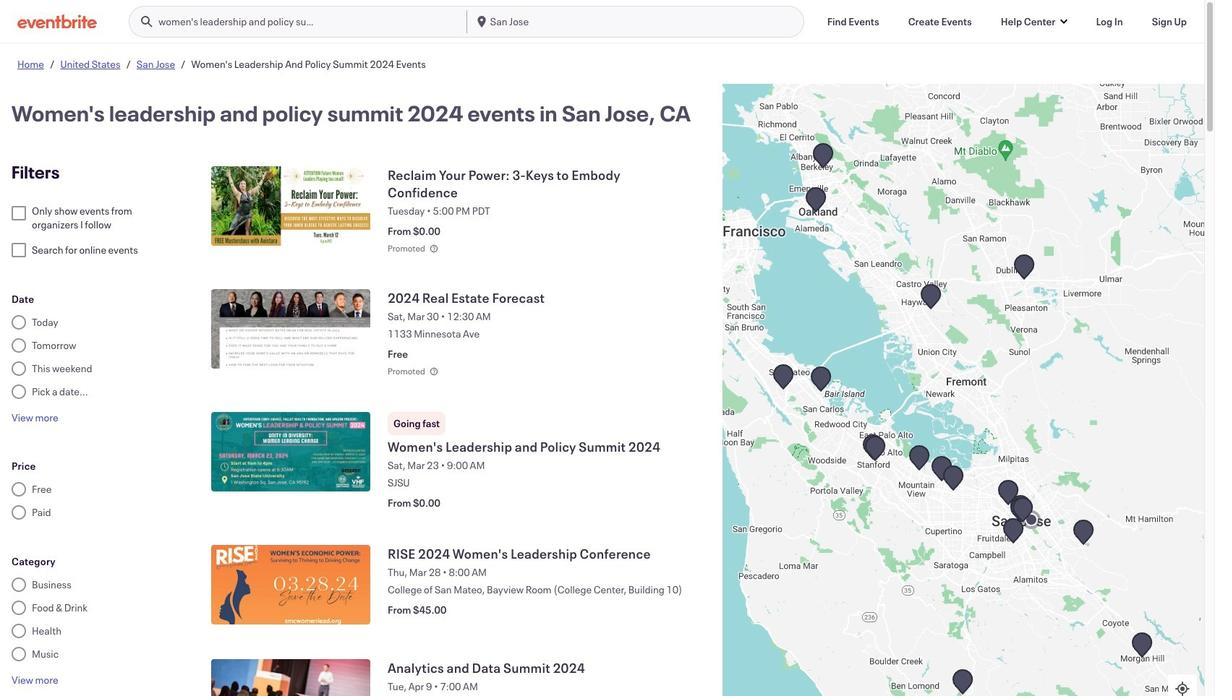 Task type: vqa. For each thing, say whether or not it's contained in the screenshot.
1st 'View more' element from the bottom of the page
yes



Task type: locate. For each thing, give the bounding box(es) containing it.
0 vertical spatial view more element
[[12, 411, 58, 425]]

view more element
[[12, 411, 58, 425], [12, 674, 58, 687]]

sign up element
[[1153, 14, 1187, 29]]

1 vertical spatial view more element
[[12, 674, 58, 687]]

2 view more element from the top
[[12, 674, 58, 687]]

1 view more element from the top
[[12, 411, 58, 425]]

women's leadership and policy summit 2024 primary image image
[[211, 413, 370, 492]]



Task type: describe. For each thing, give the bounding box(es) containing it.
2024 real estate forecast primary image image
[[211, 290, 370, 369]]

find events element
[[828, 14, 880, 29]]

rise 2024 women's leadership conference primary image image
[[211, 546, 370, 625]]

eventbrite image
[[17, 14, 97, 29]]

map region
[[723, 84, 1205, 697]]

reclaim your power: 3-keys to embody confidence primary image image
[[211, 166, 370, 246]]

create events element
[[909, 14, 972, 29]]

log in element
[[1097, 14, 1124, 29]]



